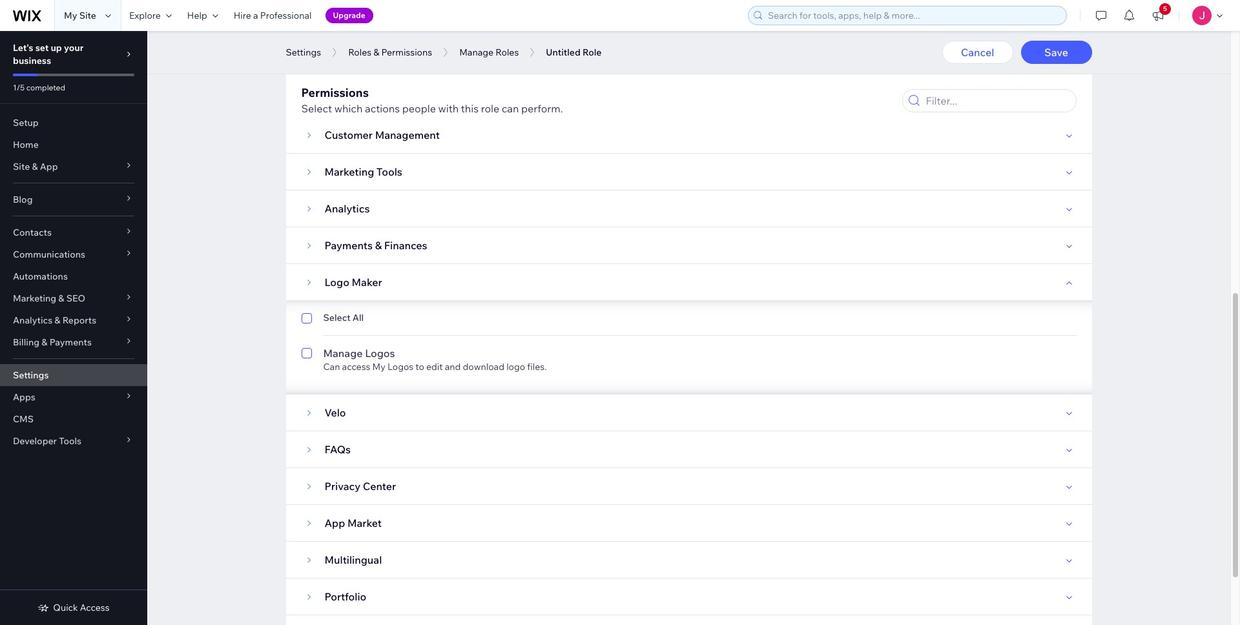 Task type: vqa. For each thing, say whether or not it's contained in the screenshot.
Installed for
no



Task type: describe. For each thing, give the bounding box(es) containing it.
save button
[[1021, 41, 1092, 64]]

& for site
[[32, 161, 38, 173]]

developer tools button
[[0, 430, 147, 452]]

permissions inside roles & permissions button
[[382, 47, 432, 58]]

& for payments
[[375, 239, 382, 252]]

edit
[[426, 361, 443, 373]]

marketing for marketing & seo
[[13, 293, 56, 304]]

1 vertical spatial logos
[[388, 361, 414, 373]]

automations
[[13, 271, 68, 282]]

marketing tools
[[325, 165, 403, 178]]

1 horizontal spatial site
[[79, 10, 96, 21]]

0 vertical spatial my
[[64, 10, 77, 21]]

center
[[363, 480, 396, 493]]

professional
[[260, 10, 312, 21]]

communications
[[13, 249, 85, 260]]

billing
[[13, 337, 40, 348]]

settings for settings button
[[286, 47, 321, 58]]

sidebar element
[[0, 31, 147, 626]]

a
[[253, 10, 258, 21]]

marketing & seo button
[[0, 288, 147, 310]]

management
[[375, 129, 440, 142]]

communications button
[[0, 244, 147, 266]]

hire a professional
[[234, 10, 312, 21]]

roles & permissions button
[[342, 43, 439, 62]]

1 horizontal spatial blog
[[325, 92, 347, 105]]

market
[[348, 517, 382, 530]]

contacts button
[[0, 222, 147, 244]]

settings for settings "link"
[[13, 370, 49, 381]]

my site
[[64, 10, 96, 21]]

members
[[346, 55, 393, 68]]

files.
[[528, 361, 547, 373]]

analytics for analytics
[[325, 202, 370, 215]]

privacy center
[[325, 480, 396, 493]]

logo
[[325, 276, 350, 289]]

untitled role button
[[540, 43, 608, 62]]

velo
[[325, 406, 346, 419]]

0 vertical spatial logos
[[365, 347, 395, 360]]

manage for roles
[[460, 47, 494, 58]]

quick access button
[[38, 602, 110, 614]]

help button
[[180, 0, 226, 31]]

with
[[438, 102, 459, 115]]

to
[[416, 361, 424, 373]]

and
[[445, 361, 461, 373]]

setup link
[[0, 112, 147, 134]]

quick access
[[53, 602, 110, 614]]

Search for tools, apps, help & more... field
[[764, 6, 1063, 25]]

all
[[353, 312, 364, 324]]

manage roles
[[460, 47, 519, 58]]

privacy
[[325, 480, 361, 493]]

hire a professional link
[[226, 0, 320, 31]]

untitled
[[546, 47, 581, 58]]

billing & payments
[[13, 337, 92, 348]]

blog inside popup button
[[13, 194, 33, 206]]

can
[[323, 361, 340, 373]]

app market
[[325, 517, 382, 530]]

site for site members
[[325, 55, 344, 68]]

portfolio
[[325, 591, 367, 604]]

1/5
[[13, 83, 25, 92]]

logo
[[507, 361, 526, 373]]

settings button
[[279, 43, 328, 62]]

Filter... field
[[922, 90, 1072, 112]]

this
[[461, 102, 479, 115]]

reports
[[62, 315, 96, 326]]

site for site & app
[[13, 161, 30, 173]]

& for billing
[[42, 337, 47, 348]]

customer
[[325, 129, 373, 142]]

developer tools
[[13, 436, 81, 447]]

people
[[402, 102, 436, 115]]

customer management
[[325, 129, 440, 142]]

settings link
[[0, 364, 147, 386]]

contacts
[[13, 227, 52, 238]]

maker
[[352, 276, 382, 289]]

automations link
[[0, 266, 147, 288]]

save
[[1045, 46, 1069, 59]]

logo maker
[[325, 276, 382, 289]]

multilingual
[[325, 554, 382, 567]]

cms
[[13, 414, 34, 425]]

5 button
[[1144, 0, 1173, 31]]

permissions inside permissions select which actions people with this role can perform.
[[301, 85, 369, 100]]



Task type: locate. For each thing, give the bounding box(es) containing it.
0 horizontal spatial settings
[[13, 370, 49, 381]]

1 horizontal spatial settings
[[286, 47, 321, 58]]

site & app button
[[0, 156, 147, 178]]

1 vertical spatial permissions
[[301, 85, 369, 100]]

analytics & reports button
[[0, 310, 147, 332]]

blog up customer
[[325, 92, 347, 105]]

0 vertical spatial analytics
[[325, 202, 370, 215]]

manage for logos
[[323, 347, 363, 360]]

my inside manage logos can access my logos to edit and download logo files.
[[373, 361, 386, 373]]

1 horizontal spatial tools
[[377, 165, 403, 178]]

home
[[13, 139, 39, 151]]

settings inside button
[[286, 47, 321, 58]]

payments up logo maker
[[325, 239, 373, 252]]

select
[[301, 102, 332, 115], [323, 312, 351, 324]]

roles inside button
[[348, 47, 372, 58]]

0 horizontal spatial blog
[[13, 194, 33, 206]]

upgrade button
[[325, 8, 373, 23]]

access
[[342, 361, 371, 373]]

0 vertical spatial blog
[[325, 92, 347, 105]]

role
[[481, 102, 500, 115]]

roles
[[348, 47, 372, 58], [496, 47, 519, 58]]

5
[[1164, 5, 1168, 13]]

billing & payments button
[[0, 332, 147, 353]]

& inside dropdown button
[[32, 161, 38, 173]]

1 vertical spatial site
[[325, 55, 344, 68]]

1 horizontal spatial roles
[[496, 47, 519, 58]]

cancel
[[961, 46, 995, 59]]

completed
[[26, 83, 65, 92]]

my right access
[[373, 361, 386, 373]]

0 horizontal spatial analytics
[[13, 315, 52, 326]]

settings up apps
[[13, 370, 49, 381]]

logos up access
[[365, 347, 395, 360]]

analytics inside analytics & reports popup button
[[13, 315, 52, 326]]

1 vertical spatial marketing
[[13, 293, 56, 304]]

access
[[80, 602, 110, 614]]

0 vertical spatial settings
[[286, 47, 321, 58]]

0 vertical spatial marketing
[[325, 165, 374, 178]]

my up "your"
[[64, 10, 77, 21]]

apps
[[13, 392, 35, 403]]

which
[[335, 102, 363, 115]]

site & app
[[13, 161, 58, 173]]

manage up this
[[460, 47, 494, 58]]

0 horizontal spatial payments
[[50, 337, 92, 348]]

hire
[[234, 10, 251, 21]]

0 vertical spatial site
[[79, 10, 96, 21]]

site left 'members'
[[325, 55, 344, 68]]

1 horizontal spatial permissions
[[382, 47, 432, 58]]

settings down "professional"
[[286, 47, 321, 58]]

settings
[[286, 47, 321, 58], [13, 370, 49, 381]]

0 vertical spatial select
[[301, 102, 332, 115]]

payments
[[325, 239, 373, 252], [50, 337, 92, 348]]

0 horizontal spatial tools
[[59, 436, 81, 447]]

1/5 completed
[[13, 83, 65, 92]]

2 vertical spatial site
[[13, 161, 30, 173]]

roles & permissions
[[348, 47, 432, 58]]

settings inside "link"
[[13, 370, 49, 381]]

0 horizontal spatial roles
[[348, 47, 372, 58]]

payments inside popup button
[[50, 337, 92, 348]]

site inside site & app dropdown button
[[13, 161, 30, 173]]

permissions up permissions select which actions people with this role can perform.
[[382, 47, 432, 58]]

help
[[187, 10, 207, 21]]

manage inside button
[[460, 47, 494, 58]]

0 vertical spatial tools
[[377, 165, 403, 178]]

marketing
[[325, 165, 374, 178], [13, 293, 56, 304]]

tools inside popup button
[[59, 436, 81, 447]]

1 horizontal spatial my
[[373, 361, 386, 373]]

manage logos can access my logos to edit and download logo files.
[[323, 347, 547, 373]]

setup
[[13, 117, 39, 129]]

faqs
[[325, 443, 351, 456]]

set
[[35, 42, 49, 54]]

finances
[[384, 239, 428, 252]]

1 vertical spatial settings
[[13, 370, 49, 381]]

0 horizontal spatial site
[[13, 161, 30, 173]]

0 vertical spatial payments
[[325, 239, 373, 252]]

marketing & seo
[[13, 293, 85, 304]]

permissions up which
[[301, 85, 369, 100]]

& inside button
[[374, 47, 380, 58]]

explore
[[129, 10, 161, 21]]

tools down "customer management"
[[377, 165, 403, 178]]

upgrade
[[333, 10, 366, 20]]

tools down the 'cms' link
[[59, 436, 81, 447]]

1 horizontal spatial app
[[325, 517, 345, 530]]

1 vertical spatial manage
[[323, 347, 363, 360]]

blog up contacts
[[13, 194, 33, 206]]

& for analytics
[[54, 315, 60, 326]]

site members
[[325, 55, 393, 68]]

role
[[583, 47, 602, 58]]

1 horizontal spatial manage
[[460, 47, 494, 58]]

tools
[[377, 165, 403, 178], [59, 436, 81, 447]]

manage
[[460, 47, 494, 58], [323, 347, 363, 360]]

0 horizontal spatial marketing
[[13, 293, 56, 304]]

marketing for marketing tools
[[325, 165, 374, 178]]

permissions
[[382, 47, 432, 58], [301, 85, 369, 100]]

0 vertical spatial permissions
[[382, 47, 432, 58]]

& for roles
[[374, 47, 380, 58]]

& inside 'popup button'
[[58, 293, 64, 304]]

payments & finances
[[325, 239, 428, 252]]

select inside permissions select which actions people with this role can perform.
[[301, 102, 332, 115]]

roles down upgrade button
[[348, 47, 372, 58]]

1 horizontal spatial payments
[[325, 239, 373, 252]]

quick
[[53, 602, 78, 614]]

let's
[[13, 42, 33, 54]]

marketing down customer
[[325, 165, 374, 178]]

actions
[[365, 102, 400, 115]]

manage inside manage logos can access my logos to edit and download logo files.
[[323, 347, 363, 360]]

select all
[[323, 312, 364, 324]]

cancel button
[[943, 41, 1014, 64]]

1 vertical spatial select
[[323, 312, 351, 324]]

cms link
[[0, 408, 147, 430]]

apps button
[[0, 386, 147, 408]]

tools for developer tools
[[59, 436, 81, 447]]

2 horizontal spatial site
[[325, 55, 344, 68]]

untitled role
[[546, 47, 602, 58]]

0 vertical spatial app
[[40, 161, 58, 173]]

marketing down automations
[[13, 293, 56, 304]]

app inside dropdown button
[[40, 161, 58, 173]]

&
[[374, 47, 380, 58], [32, 161, 38, 173], [375, 239, 382, 252], [58, 293, 64, 304], [54, 315, 60, 326], [42, 337, 47, 348]]

analytics up billing
[[13, 315, 52, 326]]

can
[[502, 102, 519, 115]]

blog
[[325, 92, 347, 105], [13, 194, 33, 206]]

analytics & reports
[[13, 315, 96, 326]]

payments down analytics & reports popup button
[[50, 337, 92, 348]]

0 horizontal spatial my
[[64, 10, 77, 21]]

1 vertical spatial tools
[[59, 436, 81, 447]]

0 horizontal spatial permissions
[[301, 85, 369, 100]]

let's set up your business
[[13, 42, 84, 67]]

developer
[[13, 436, 57, 447]]

logos left to
[[388, 361, 414, 373]]

blog button
[[0, 189, 147, 211]]

tools for marketing tools
[[377, 165, 403, 178]]

1 vertical spatial app
[[325, 517, 345, 530]]

up
[[51, 42, 62, 54]]

app left market
[[325, 517, 345, 530]]

site down home
[[13, 161, 30, 173]]

manage up the can
[[323, 347, 363, 360]]

permissions select which actions people with this role can perform.
[[301, 85, 563, 115]]

& for marketing
[[58, 293, 64, 304]]

1 vertical spatial blog
[[13, 194, 33, 206]]

0 horizontal spatial app
[[40, 161, 58, 173]]

business
[[13, 55, 51, 67]]

select left all
[[323, 312, 351, 324]]

analytics for analytics & reports
[[13, 315, 52, 326]]

1 vertical spatial payments
[[50, 337, 92, 348]]

site up "your"
[[79, 10, 96, 21]]

1 vertical spatial analytics
[[13, 315, 52, 326]]

analytics down marketing tools
[[325, 202, 370, 215]]

2 roles from the left
[[496, 47, 519, 58]]

0 vertical spatial manage
[[460, 47, 494, 58]]

0 horizontal spatial manage
[[323, 347, 363, 360]]

marketing inside 'popup button'
[[13, 293, 56, 304]]

seo
[[66, 293, 85, 304]]

perform.
[[522, 102, 563, 115]]

1 horizontal spatial marketing
[[325, 165, 374, 178]]

roles inside button
[[496, 47, 519, 58]]

1 roles from the left
[[348, 47, 372, 58]]

1 vertical spatial my
[[373, 361, 386, 373]]

your
[[64, 42, 84, 54]]

app down home link
[[40, 161, 58, 173]]

roles left untitled
[[496, 47, 519, 58]]

None checkbox
[[301, 312, 312, 328], [301, 346, 312, 373], [301, 312, 312, 328], [301, 346, 312, 373]]

1 horizontal spatial analytics
[[325, 202, 370, 215]]

manage roles button
[[453, 43, 526, 62]]

download
[[463, 361, 505, 373]]

select left which
[[301, 102, 332, 115]]



